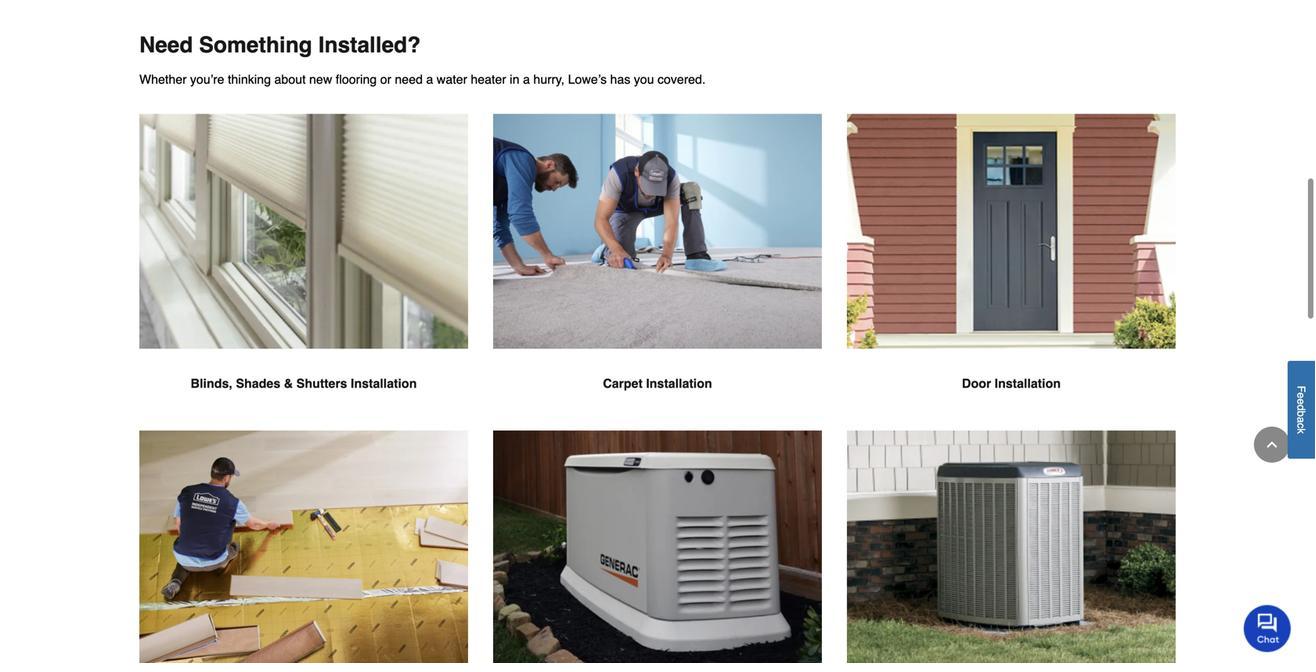 Task type: describe. For each thing, give the bounding box(es) containing it.
in
[[510, 72, 520, 86]]

need
[[395, 72, 423, 86]]

blinds, shades & shutters installation
[[191, 376, 417, 391]]

two lowe's independent installers putting in new gray carpet in a blue room. image
[[493, 114, 822, 349]]

f e e d b a c k
[[1296, 386, 1308, 434]]

an h v a c unit set up in a corner of a flower bed outside of a home. image
[[847, 431, 1176, 663]]

hurry,
[[534, 72, 565, 86]]

you
[[634, 72, 654, 86]]

chevron up image
[[1265, 437, 1280, 453]]

door installation
[[962, 376, 1061, 391]]

lowe's
[[568, 72, 607, 86]]

a navy blue paneled door with a white frame on a home with red siding. image
[[847, 114, 1176, 349]]

or
[[380, 72, 392, 86]]

1 horizontal spatial a
[[523, 72, 530, 86]]

carpet installation link
[[493, 114, 822, 431]]

something
[[199, 32, 312, 57]]

installation for carpet installation
[[646, 376, 713, 391]]

scroll to top element
[[1255, 427, 1291, 463]]

you're
[[190, 72, 224, 86]]

has
[[611, 72, 631, 86]]

whether you're thinking about new flooring or need a water heater in a hurry, lowe's has you covered.
[[139, 72, 706, 86]]

blinds, shades & shutters installation link
[[139, 114, 468, 431]]

carpet
[[603, 376, 643, 391]]

need something installed?
[[139, 32, 421, 57]]

a row of windows with white shades raised a quarter of the way up each window. image
[[139, 114, 468, 349]]

1 e from the top
[[1296, 393, 1308, 399]]

flooring
[[336, 72, 377, 86]]

b
[[1296, 411, 1308, 417]]

blinds,
[[191, 376, 232, 391]]

shutters
[[297, 376, 347, 391]]

need
[[139, 32, 193, 57]]



Task type: locate. For each thing, give the bounding box(es) containing it.
installation right door
[[995, 376, 1061, 391]]

2 e from the top
[[1296, 399, 1308, 405]]

door installation link
[[847, 114, 1176, 431]]

a up k
[[1296, 417, 1308, 423]]

e up b
[[1296, 399, 1308, 405]]

3 installation from the left
[[995, 376, 1061, 391]]

d
[[1296, 405, 1308, 411]]

door
[[962, 376, 992, 391]]

1 horizontal spatial installation
[[646, 376, 713, 391]]

about
[[275, 72, 306, 86]]

e
[[1296, 393, 1308, 399], [1296, 399, 1308, 405]]

1 installation from the left
[[351, 376, 417, 391]]

a inside button
[[1296, 417, 1308, 423]]

shades
[[236, 376, 281, 391]]

k
[[1296, 429, 1308, 434]]

2 horizontal spatial installation
[[995, 376, 1061, 391]]

installed?
[[319, 32, 421, 57]]

f e e d b a c k button
[[1288, 361, 1316, 459]]

a lowe's independent service provider installing light engineered hardwood flooring. image
[[139, 431, 468, 663]]

installation right carpet
[[646, 376, 713, 391]]

installation right shutters
[[351, 376, 417, 391]]

a right 'in' at the left of the page
[[523, 72, 530, 86]]

water
[[437, 72, 467, 86]]

carpet installation
[[603, 376, 713, 391]]

a right need
[[426, 72, 433, 86]]

f
[[1296, 386, 1308, 393]]

a
[[426, 72, 433, 86], [523, 72, 530, 86], [1296, 417, 1308, 423]]

whether
[[139, 72, 187, 86]]

&
[[284, 376, 293, 391]]

heater
[[471, 72, 507, 86]]

2 installation from the left
[[646, 376, 713, 391]]

installation
[[351, 376, 417, 391], [646, 376, 713, 391], [995, 376, 1061, 391]]

0 horizontal spatial a
[[426, 72, 433, 86]]

a generac generator installed on the outside of a brick home. image
[[493, 431, 822, 663]]

covered.
[[658, 72, 706, 86]]

2 horizontal spatial a
[[1296, 417, 1308, 423]]

e up the d
[[1296, 393, 1308, 399]]

new
[[309, 72, 332, 86]]

0 horizontal spatial installation
[[351, 376, 417, 391]]

installation for door installation
[[995, 376, 1061, 391]]

thinking
[[228, 72, 271, 86]]

chat invite button image
[[1244, 605, 1292, 652]]

c
[[1296, 423, 1308, 429]]



Task type: vqa. For each thing, say whether or not it's contained in the screenshot.
Add to Cart 'button'
no



